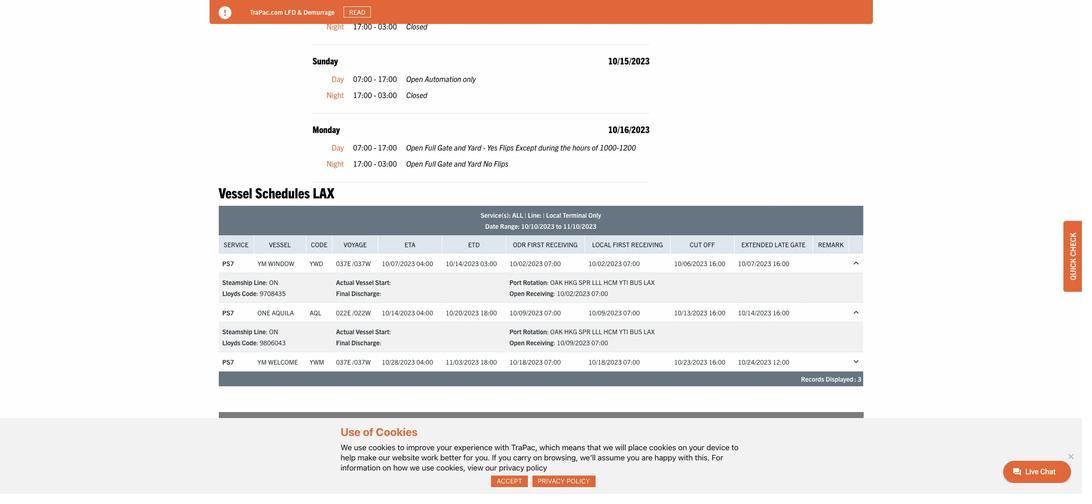 Task type: locate. For each thing, give the bounding box(es) containing it.
037e    /037w right the ywm
[[336, 358, 371, 366]]

code up ywd
[[311, 241, 328, 249]]

ym for ym window
[[258, 259, 267, 268]]

actual for steamship line : on lloyds code : 9708435
[[336, 278, 354, 287]]

2 hcm from the top
[[604, 328, 618, 336]]

0 vertical spatial 17:00 - 03:00
[[353, 22, 397, 31]]

that
[[587, 443, 601, 452]]

device
[[707, 443, 730, 452]]

make
[[358, 453, 377, 463]]

1 horizontal spatial we
[[603, 443, 613, 452]]

1 on from the top
[[269, 278, 278, 287]]

1 horizontal spatial local
[[592, 241, 611, 249]]

04:00
[[417, 259, 433, 268], [417, 309, 433, 317], [417, 358, 433, 366]]

steamship line : on lloyds code : 9708435
[[222, 278, 286, 298]]

037e    /037w down the voyage
[[336, 259, 371, 268]]

10/13/2023 16:00
[[674, 309, 726, 317]]

with
[[495, 443, 509, 452], [678, 453, 693, 463]]

extended
[[742, 241, 773, 249]]

actual vessel start : final discharge : for : 9806043
[[336, 328, 391, 347]]

1 yti from the top
[[619, 278, 628, 287]]

gate left no
[[438, 159, 452, 168]]

port for port rotation : oak hkg spr lll hcm yti bus lax open receiving : 10/09/2023 07:00
[[510, 328, 522, 336]]

2 10/09/2023 07:00 from the left
[[589, 309, 640, 317]]

2 vertical spatial gate
[[791, 241, 806, 249]]

ym left window
[[258, 259, 267, 268]]

on
[[678, 443, 687, 452], [533, 453, 542, 463], [383, 463, 391, 473]]

night down monday
[[327, 159, 344, 168]]

hkg down port rotation : oak hkg spr lll hcm yti bus lax open receiving : 10/02/2023 07:00
[[564, 328, 577, 336]]

1 ym from the top
[[258, 259, 267, 268]]

2 ps7 from the top
[[222, 309, 234, 317]]

rotation inside port rotation : oak hkg spr lll hcm yti bus lax open receiving : 10/02/2023 07:00
[[523, 278, 547, 287]]

local inside service(s): all | line: | local terminal only date range: 10/10/2023 to 11/10/2023
[[546, 211, 561, 220]]

1 rotation from the top
[[523, 278, 547, 287]]

07:00 - 17:00 for monday
[[353, 143, 397, 152]]

gate up "open full gate and yard no flips" at left
[[438, 143, 452, 152]]

oak inside port rotation : oak hkg spr lll hcm yti bus lax open receiving : 10/09/2023 07:00
[[550, 328, 563, 336]]

2 port from the top
[[510, 328, 522, 336]]

start down 10/14/2023 04:00
[[375, 328, 389, 336]]

2 on from the top
[[269, 328, 278, 336]]

1 18:00 from the top
[[481, 309, 497, 317]]

2 bus from the top
[[630, 328, 642, 336]]

2 full from the top
[[425, 159, 436, 168]]

0 horizontal spatial your
[[437, 443, 452, 452]]

steamship inside steamship line : on lloyds code : 9806043
[[222, 328, 252, 336]]

16:00 for 10/07/2023 16:00
[[773, 259, 790, 268]]

policy
[[567, 478, 590, 485]]

18:00 for 10/20/2023 18:00
[[481, 309, 497, 317]]

1 vertical spatial with
[[678, 453, 693, 463]]

2 07:00 - 17:00 from the top
[[353, 74, 397, 83]]

ym for ym welcome
[[258, 358, 267, 366]]

actual vessel start : final discharge : up /022w in the left of the page
[[336, 278, 391, 298]]

0 horizontal spatial |
[[525, 211, 526, 220]]

with left this.
[[678, 453, 693, 463]]

16:00
[[709, 259, 726, 268], [773, 259, 790, 268], [709, 309, 726, 317], [773, 309, 790, 317], [709, 358, 726, 366]]

0 vertical spatial oak
[[550, 278, 563, 287]]

0 vertical spatial lll
[[592, 278, 602, 287]]

10/09/2023
[[510, 309, 543, 317], [589, 309, 622, 317], [557, 339, 590, 347]]

automation
[[425, 74, 461, 83]]

our right make
[[379, 453, 390, 463]]

on up 9806043 on the left of the page
[[269, 328, 278, 336]]

hkg inside port rotation : oak hkg spr lll hcm yti bus lax open receiving : 10/02/2023 07:00
[[564, 278, 577, 287]]

1 vertical spatial steamship
[[222, 328, 252, 336]]

2 vertical spatial 17:00 - 03:00
[[353, 159, 397, 168]]

0 vertical spatial lloyds
[[222, 290, 240, 298]]

your
[[437, 443, 452, 452], [689, 443, 705, 452]]

you down place
[[627, 453, 640, 463]]

we
[[603, 443, 613, 452], [410, 463, 420, 473]]

we down website at left
[[410, 463, 420, 473]]

code inside 'steamship line : on lloyds code : 9708435'
[[242, 290, 257, 298]]

use
[[354, 443, 367, 452], [422, 463, 434, 473]]

1 vertical spatial lll
[[592, 328, 602, 336]]

1 actual vessel start : final discharge : from the top
[[336, 278, 391, 298]]

1 closed from the top
[[406, 22, 427, 31]]

receiving
[[546, 241, 578, 249], [631, 241, 663, 249], [526, 290, 554, 298], [526, 339, 554, 347]]

1 vertical spatial ps7
[[222, 309, 234, 317]]

0 vertical spatial 037e
[[336, 259, 351, 268]]

18:00
[[481, 309, 497, 317], [481, 358, 497, 366]]

3
[[858, 375, 862, 384]]

yti for : 10/02/2023 07:00
[[619, 278, 628, 287]]

0 vertical spatial actual
[[336, 278, 354, 287]]

1 horizontal spatial our
[[486, 463, 497, 473]]

on inside 'steamship line : on lloyds code : 9708435'
[[269, 278, 278, 287]]

3 07:00 - 17:00 from the top
[[353, 143, 397, 152]]

steamship inside 'steamship line : on lloyds code : 9708435'
[[222, 278, 252, 287]]

2 vertical spatial 04:00
[[417, 358, 433, 366]]

0 vertical spatial port
[[510, 278, 522, 287]]

:
[[266, 278, 268, 287], [389, 278, 391, 287], [547, 278, 549, 287], [257, 290, 258, 298], [380, 290, 381, 298], [554, 290, 555, 298], [266, 328, 268, 336], [389, 328, 391, 336], [547, 328, 549, 336], [257, 339, 258, 347], [380, 339, 381, 347], [554, 339, 555, 347], [855, 375, 857, 384]]

spr inside port rotation : oak hkg spr lll hcm yti bus lax open receiving : 10/09/2023 07:00
[[579, 328, 591, 336]]

lll inside port rotation : oak hkg spr lll hcm yti bus lax open receiving : 10/09/2023 07:00
[[592, 328, 602, 336]]

lax inside port rotation : oak hkg spr lll hcm yti bus lax open receiving : 10/02/2023 07:00
[[644, 278, 655, 287]]

line up 9806043 on the left of the page
[[254, 328, 266, 336]]

on up 9708435
[[269, 278, 278, 287]]

1 10/07/2023 from the left
[[382, 259, 415, 268]]

1 horizontal spatial on
[[533, 453, 542, 463]]

1 horizontal spatial 10/14/2023
[[446, 259, 479, 268]]

0 horizontal spatial use
[[354, 443, 367, 452]]

1 vertical spatial full
[[425, 159, 436, 168]]

this.
[[695, 453, 710, 463]]

your up this.
[[689, 443, 705, 452]]

lloyds for steamship line : on lloyds code : 9708435
[[222, 290, 240, 298]]

2 04:00 from the top
[[417, 309, 433, 317]]

10/02/2023 down odr in the left of the page
[[510, 259, 543, 268]]

with up if
[[495, 443, 509, 452]]

1 vertical spatial start
[[375, 328, 389, 336]]

10/02/2023 07:00
[[510, 259, 561, 268], [589, 259, 640, 268]]

0 vertical spatial terminal
[[563, 211, 587, 220]]

1 vertical spatial 07:00 - 17:00
[[353, 74, 397, 83]]

/037w for 10/07/2023 04:00
[[352, 259, 371, 268]]

03:00
[[378, 22, 397, 31], [378, 90, 397, 100], [378, 159, 397, 168], [481, 259, 497, 268]]

day left read
[[332, 5, 344, 14]]

1 horizontal spatial use
[[422, 463, 434, 473]]

1 horizontal spatial 10/18/2023 07:00
[[589, 358, 640, 366]]

2 horizontal spatial to
[[732, 443, 739, 452]]

2 10/07/2023 from the left
[[738, 259, 772, 268]]

1 start from the top
[[375, 278, 389, 287]]

start
[[375, 278, 389, 287], [375, 328, 389, 336]]

you right if
[[499, 453, 511, 463]]

1 ps7 from the top
[[222, 259, 234, 268]]

1 vertical spatial and
[[454, 159, 466, 168]]

1 final from the top
[[336, 290, 350, 298]]

your up better
[[437, 443, 452, 452]]

1 oak from the top
[[550, 278, 563, 287]]

0 horizontal spatial first
[[528, 241, 544, 249]]

trapac.com lfd & demurrage
[[250, 8, 335, 16]]

10/07/2023 for 10/07/2023 04:00
[[382, 259, 415, 268]]

10/07/2023 16:00
[[738, 259, 790, 268]]

10/09/2023 07:00
[[510, 309, 561, 317], [589, 309, 640, 317]]

we up assume
[[603, 443, 613, 452]]

1 horizontal spatial 10/02/2023 07:00
[[589, 259, 640, 268]]

overview
[[605, 421, 663, 439]]

lax for port rotation : oak hkg spr lll hcm yti bus lax open receiving : 10/09/2023 07:00
[[644, 328, 655, 336]]

use of cookies we use cookies to improve your experience with trapac, which means that we will place cookies on your device to help make our website work better for you. if you carry on browsing, we'll assume you are happy with this. for information on how we use cookies, view our privacy policy
[[341, 426, 739, 473]]

2 037e    /037w from the top
[[336, 358, 371, 366]]

2 037e from the top
[[336, 358, 351, 366]]

line for 9806043
[[254, 328, 266, 336]]

1 actual from the top
[[336, 278, 354, 287]]

1 vertical spatial ym
[[258, 358, 267, 366]]

actual up 022e
[[336, 278, 354, 287]]

0 horizontal spatial 10/18/2023 07:00
[[510, 358, 561, 366]]

1 04:00 from the top
[[417, 259, 433, 268]]

line inside 'steamship line : on lloyds code : 9708435'
[[254, 278, 266, 287]]

range:
[[500, 222, 520, 231]]

10/14/2023 for 10/14/2023 03:00
[[446, 259, 479, 268]]

1 lll from the top
[[592, 278, 602, 287]]

lloyds left 9806043 on the left of the page
[[222, 339, 240, 347]]

code
[[311, 241, 328, 249], [242, 290, 257, 298], [242, 339, 257, 347]]

0 vertical spatial local
[[546, 211, 561, 220]]

1 horizontal spatial 10/07/2023
[[738, 259, 772, 268]]

2 yti from the top
[[619, 328, 628, 336]]

2 vertical spatial night
[[327, 159, 344, 168]]

10/07/2023 down the eta
[[382, 259, 415, 268]]

18:00 for 11/03/2023 18:00
[[481, 358, 497, 366]]

2 night from the top
[[327, 90, 344, 100]]

and up "open full gate and yard no flips" at left
[[454, 143, 466, 152]]

04:00 for 10/28/2023 04:00
[[417, 358, 433, 366]]

1 vertical spatial oak
[[550, 328, 563, 336]]

our down if
[[486, 463, 497, 473]]

read link
[[344, 6, 371, 18]]

037e right the ywm
[[336, 358, 351, 366]]

port inside port rotation : oak hkg spr lll hcm yti bus lax open receiving : 10/02/2023 07:00
[[510, 278, 522, 287]]

trapac,
[[511, 443, 538, 452]]

2 and from the top
[[454, 159, 466, 168]]

ym left welcome
[[258, 358, 267, 366]]

0 vertical spatial discharge
[[351, 290, 380, 298]]

flips
[[499, 143, 514, 152], [494, 159, 509, 168]]

on for steamship line : on lloyds code : 9708435
[[269, 278, 278, 287]]

1 bus from the top
[[630, 278, 642, 287]]

one
[[258, 309, 270, 317]]

use up make
[[354, 443, 367, 452]]

0 vertical spatial actual vessel start : final discharge :
[[336, 278, 391, 298]]

2 10/18/2023 07:00 from the left
[[589, 358, 640, 366]]

open inside port rotation : oak hkg spr lll hcm yti bus lax open receiving : 10/09/2023 07:00
[[510, 339, 525, 347]]

yard for -
[[468, 143, 482, 152]]

2 | from the left
[[543, 211, 545, 220]]

3 day from the top
[[332, 143, 344, 152]]

1 full from the top
[[425, 143, 436, 152]]

no
[[483, 159, 492, 168]]

0 horizontal spatial 10/02/2023 07:00
[[510, 259, 561, 268]]

terminal up means
[[544, 421, 602, 439]]

privacy policy
[[538, 478, 590, 485]]

2 oak from the top
[[550, 328, 563, 336]]

day down 'sunday'
[[332, 74, 344, 83]]

10/14/2023
[[446, 259, 479, 268], [382, 309, 415, 317], [738, 309, 772, 317]]

1 night from the top
[[327, 22, 344, 31]]

place
[[628, 443, 647, 452]]

1 horizontal spatial cookies
[[649, 443, 676, 452]]

2 cookies from the left
[[649, 443, 676, 452]]

0 vertical spatial use
[[354, 443, 367, 452]]

actual down 022e
[[336, 328, 354, 336]]

aquila
[[272, 309, 294, 317]]

on left device
[[678, 443, 687, 452]]

2 hkg from the top
[[564, 328, 577, 336]]

port rotation : oak hkg spr lll hcm yti bus lax open receiving : 10/09/2023 07:00
[[510, 328, 655, 347]]

1 vertical spatial on
[[269, 328, 278, 336]]

open automation only
[[406, 74, 476, 83]]

037e    /037w
[[336, 259, 371, 268], [336, 358, 371, 366]]

07:00 - 17:00
[[353, 5, 397, 14], [353, 74, 397, 83], [353, 143, 397, 152]]

1 first from the left
[[528, 241, 544, 249]]

discharge up /022w in the left of the page
[[351, 290, 380, 298]]

1 vertical spatial 037e    /037w
[[336, 358, 371, 366]]

1 vertical spatial gate
[[438, 159, 452, 168]]

0 horizontal spatial cookies
[[369, 443, 396, 452]]

lloyds for steamship line : on lloyds code : 9806043
[[222, 339, 240, 347]]

1 horizontal spatial 10/18/2023
[[589, 358, 622, 366]]

our
[[379, 453, 390, 463], [486, 463, 497, 473]]

0 horizontal spatial to
[[398, 443, 405, 452]]

night down demurrage
[[327, 22, 344, 31]]

1 /037w from the top
[[352, 259, 371, 268]]

port inside port rotation : oak hkg spr lll hcm yti bus lax open receiving : 10/09/2023 07:00
[[510, 328, 522, 336]]

to right device
[[732, 443, 739, 452]]

1 vertical spatial closed
[[406, 90, 427, 100]]

actual vessel start : final discharge : down /022w in the left of the page
[[336, 328, 391, 347]]

closed
[[406, 22, 427, 31], [406, 90, 427, 100]]

oak
[[550, 278, 563, 287], [550, 328, 563, 336]]

flips right no
[[494, 159, 509, 168]]

ps7
[[222, 259, 234, 268], [222, 309, 234, 317], [222, 358, 234, 366]]

0 vertical spatial ps7
[[222, 259, 234, 268]]

1 port from the top
[[510, 278, 522, 287]]

lloyds inside 'steamship line : on lloyds code : 9708435'
[[222, 290, 240, 298]]

1 vertical spatial line
[[254, 328, 266, 336]]

yes
[[487, 143, 498, 152]]

full
[[425, 143, 436, 152], [425, 159, 436, 168]]

terminal up the 11/10/2023
[[563, 211, 587, 220]]

1 hcm from the top
[[604, 278, 618, 287]]

final down 022e
[[336, 339, 350, 347]]

late
[[775, 241, 789, 249]]

1 vertical spatial spr
[[579, 328, 591, 336]]

solid image
[[219, 6, 232, 19]]

local right line:
[[546, 211, 561, 220]]

oak for 10/09/2023
[[550, 328, 563, 336]]

1 | from the left
[[525, 211, 526, 220]]

2 lloyds from the top
[[222, 339, 240, 347]]

lll for 10/02/2023
[[592, 278, 602, 287]]

hcm
[[604, 278, 618, 287], [604, 328, 618, 336]]

1 vertical spatial of
[[363, 426, 374, 439]]

yti inside port rotation : oak hkg spr lll hcm yti bus lax open receiving : 10/02/2023 07:00
[[619, 278, 628, 287]]

2 final from the top
[[336, 339, 350, 347]]

18:00 right 10/20/2023 on the left
[[481, 309, 497, 317]]

2 day from the top
[[332, 74, 344, 83]]

2 line from the top
[[254, 328, 266, 336]]

discharge for 9708435
[[351, 290, 380, 298]]

day down monday
[[332, 143, 344, 152]]

1 steamship from the top
[[222, 278, 252, 287]]

spr inside port rotation : oak hkg spr lll hcm yti bus lax open receiving : 10/02/2023 07:00
[[579, 278, 591, 287]]

1 spr from the top
[[579, 278, 591, 287]]

1 vertical spatial terminal
[[544, 421, 602, 439]]

| right line:
[[543, 211, 545, 220]]

cookies up make
[[369, 443, 396, 452]]

receiving inside port rotation : oak hkg spr lll hcm yti bus lax open receiving : 10/02/2023 07:00
[[526, 290, 554, 298]]

10/02/2023 down local first receiving
[[589, 259, 622, 268]]

1 vertical spatial 18:00
[[481, 358, 497, 366]]

|
[[525, 211, 526, 220], [543, 211, 545, 220]]

to up website at left
[[398, 443, 405, 452]]

local down the 11/10/2023
[[592, 241, 611, 249]]

code inside steamship line : on lloyds code : 9806043
[[242, 339, 257, 347]]

final up 022e
[[336, 290, 350, 298]]

yard for no
[[468, 159, 482, 168]]

1 vertical spatial actual vessel start : final discharge :
[[336, 328, 391, 347]]

terminal inside service(s): all | line: | local terminal only date range: 10/10/2023 to 11/10/2023
[[563, 211, 587, 220]]

2 /037w from the top
[[352, 358, 371, 366]]

ps7 up steamship line : on lloyds code : 9806043
[[222, 309, 234, 317]]

1 vertical spatial /037w
[[352, 358, 371, 366]]

lloyds left 9708435
[[222, 290, 240, 298]]

1 vertical spatial 037e
[[336, 358, 351, 366]]

2 actual from the top
[[336, 328, 354, 336]]

10/02/2023 inside port rotation : oak hkg spr lll hcm yti bus lax open receiving : 10/02/2023 07:00
[[557, 290, 590, 298]]

code left 9708435
[[242, 290, 257, 298]]

hcm inside port rotation : oak hkg spr lll hcm yti bus lax open receiving : 10/09/2023 07:00
[[604, 328, 618, 336]]

first
[[528, 241, 544, 249], [613, 241, 630, 249]]

service(s):
[[481, 211, 511, 220]]

yti
[[619, 278, 628, 287], [619, 328, 628, 336]]

2 horizontal spatial on
[[678, 443, 687, 452]]

1 vertical spatial code
[[242, 290, 257, 298]]

you
[[499, 453, 511, 463], [627, 453, 640, 463]]

1 line from the top
[[254, 278, 266, 287]]

discharge down /022w in the left of the page
[[351, 339, 380, 347]]

and left no
[[454, 159, 466, 168]]

2 yard from the top
[[468, 159, 482, 168]]

yard left no
[[468, 159, 482, 168]]

open
[[406, 74, 423, 83], [406, 143, 423, 152], [406, 159, 423, 168], [510, 290, 525, 298], [510, 339, 525, 347]]

0 vertical spatial on
[[269, 278, 278, 287]]

bus inside port rotation : oak hkg spr lll hcm yti bus lax open receiving : 10/09/2023 07:00
[[630, 328, 642, 336]]

07:00 inside port rotation : oak hkg spr lll hcm yti bus lax open receiving : 10/02/2023 07:00
[[592, 290, 608, 298]]

1 vertical spatial discharge
[[351, 339, 380, 347]]

10/18/2023
[[510, 358, 543, 366], [589, 358, 622, 366]]

1 037e from the top
[[336, 259, 351, 268]]

final for 9806043
[[336, 339, 350, 347]]

to right 10/10/2023
[[556, 222, 562, 231]]

ps7 for ym welcome
[[222, 358, 234, 366]]

/037w for 10/28/2023 04:00
[[352, 358, 371, 366]]

bus for port rotation : oak hkg spr lll hcm yti bus lax open receiving : 10/09/2023 07:00
[[630, 328, 642, 336]]

spr for 10/09/2023
[[579, 328, 591, 336]]

service(s): all | line: | local terminal only date range: 10/10/2023 to 11/10/2023
[[481, 211, 601, 231]]

ps7 for ym window
[[222, 259, 234, 268]]

3 night from the top
[[327, 159, 344, 168]]

2 lll from the top
[[592, 328, 602, 336]]

10/24/2023 12:00
[[738, 358, 790, 366]]

0 vertical spatial closed
[[406, 22, 427, 31]]

on left the how
[[383, 463, 391, 473]]

1 vertical spatial we
[[410, 463, 420, 473]]

of right the hours
[[592, 143, 598, 152]]

10/02/2023 up port rotation : oak hkg spr lll hcm yti bus lax open receiving : 10/09/2023 07:00
[[557, 290, 590, 298]]

steamship for steamship line : on lloyds code : 9708435
[[222, 278, 252, 287]]

1 vertical spatial use
[[422, 463, 434, 473]]

0 vertical spatial /037w
[[352, 259, 371, 268]]

night up monday
[[327, 90, 344, 100]]

1 horizontal spatial 10/09/2023 07:00
[[589, 309, 640, 317]]

2 ym from the top
[[258, 358, 267, 366]]

2 steamship from the top
[[222, 328, 252, 336]]

information
[[341, 463, 381, 473]]

1 vertical spatial final
[[336, 339, 350, 347]]

2 vertical spatial day
[[332, 143, 344, 152]]

0 vertical spatial and
[[454, 143, 466, 152]]

lax
[[313, 183, 334, 201], [644, 278, 655, 287], [644, 328, 655, 336]]

2 vertical spatial 07:00 - 17:00
[[353, 143, 397, 152]]

0 horizontal spatial 10/14/2023
[[382, 309, 415, 317]]

line inside steamship line : on lloyds code : 9806043
[[254, 328, 266, 336]]

1 horizontal spatial first
[[613, 241, 630, 249]]

local first receiving
[[592, 241, 663, 249]]

/037w left "10/28/2023"
[[352, 358, 371, 366]]

eta
[[405, 241, 416, 249]]

1000-
[[600, 143, 619, 152]]

1 you from the left
[[499, 453, 511, 463]]

1 discharge from the top
[[351, 290, 380, 298]]

037e for ywm
[[336, 358, 351, 366]]

yard left yes at the top of page
[[468, 143, 482, 152]]

1 vertical spatial bus
[[630, 328, 642, 336]]

037e down the voyage
[[336, 259, 351, 268]]

on up policy
[[533, 453, 542, 463]]

1 lloyds from the top
[[222, 290, 240, 298]]

final
[[336, 290, 350, 298], [336, 339, 350, 347]]

2 spr from the top
[[579, 328, 591, 336]]

2 closed from the top
[[406, 90, 427, 100]]

1 vertical spatial night
[[327, 90, 344, 100]]

0 horizontal spatial 10/18/2023
[[510, 358, 543, 366]]

night for sunday
[[327, 90, 344, 100]]

flips right yes at the top of page
[[499, 143, 514, 152]]

hkg
[[564, 278, 577, 287], [564, 328, 577, 336]]

rotation for : 10/02/2023 07:00
[[523, 278, 547, 287]]

2 start from the top
[[375, 328, 389, 336]]

lloyds
[[222, 290, 240, 298], [222, 339, 240, 347]]

10/02/2023 07:00 down odr first receiving
[[510, 259, 561, 268]]

ps7 down steamship line : on lloyds code : 9806043
[[222, 358, 234, 366]]

cookies
[[369, 443, 396, 452], [649, 443, 676, 452]]

bus
[[630, 278, 642, 287], [630, 328, 642, 336]]

1 yard from the top
[[468, 143, 482, 152]]

07:00 - 17:00 for sunday
[[353, 74, 397, 83]]

hcm for : 10/02/2023 07:00
[[604, 278, 618, 287]]

yti for : 10/09/2023 07:00
[[619, 328, 628, 336]]

line up 9708435
[[254, 278, 266, 287]]

actual for steamship line : on lloyds code : 9806043
[[336, 328, 354, 336]]

lll inside port rotation : oak hkg spr lll hcm yti bus lax open receiving : 10/02/2023 07:00
[[592, 278, 602, 287]]

use down work at the left bottom of page
[[422, 463, 434, 473]]

hkg down odr first receiving
[[564, 278, 577, 287]]

cookies up happy
[[649, 443, 676, 452]]

3 17:00 - 03:00 from the top
[[353, 159, 397, 168]]

yti inside port rotation : oak hkg spr lll hcm yti bus lax open receiving : 10/09/2023 07:00
[[619, 328, 628, 336]]

steamship
[[222, 278, 252, 287], [222, 328, 252, 336]]

oak inside port rotation : oak hkg spr lll hcm yti bus lax open receiving : 10/02/2023 07:00
[[550, 278, 563, 287]]

3 ps7 from the top
[[222, 358, 234, 366]]

1 vertical spatial yti
[[619, 328, 628, 336]]

/037w down the voyage
[[352, 259, 371, 268]]

bus for port rotation : oak hkg spr lll hcm yti bus lax open receiving : 10/02/2023 07:00
[[630, 278, 642, 287]]

lloyds inside steamship line : on lloyds code : 9806043
[[222, 339, 240, 347]]

and
[[454, 143, 466, 152], [454, 159, 466, 168]]

port for port rotation : oak hkg spr lll hcm yti bus lax open receiving : 10/02/2023 07:00
[[510, 278, 522, 287]]

ps7 down "service"
[[222, 259, 234, 268]]

1 horizontal spatial your
[[689, 443, 705, 452]]

hkg for 10/09/2023
[[564, 328, 577, 336]]

local
[[546, 211, 561, 220], [592, 241, 611, 249]]

10/28/2023 04:00
[[382, 358, 433, 366]]

0 vertical spatial of
[[592, 143, 598, 152]]

2 vertical spatial lax
[[644, 328, 655, 336]]

code left 9806043 on the left of the page
[[242, 339, 257, 347]]

2 rotation from the top
[[523, 328, 547, 336]]

hkg for 10/02/2023
[[564, 278, 577, 287]]

12:00
[[773, 358, 790, 366]]

gate right the late
[[791, 241, 806, 249]]

and for -
[[454, 143, 466, 152]]

17:00 - 03:00 for monday
[[353, 159, 397, 168]]

of right use at the left of the page
[[363, 426, 374, 439]]

3 04:00 from the top
[[417, 358, 433, 366]]

first for local
[[613, 241, 630, 249]]

1 037e    /037w from the top
[[336, 259, 371, 268]]

records
[[801, 375, 824, 384]]

0 horizontal spatial 10/09/2023 07:00
[[510, 309, 561, 317]]

hcm inside port rotation : oak hkg spr lll hcm yti bus lax open receiving : 10/02/2023 07:00
[[604, 278, 618, 287]]

1 vertical spatial yard
[[468, 159, 482, 168]]

lax inside port rotation : oak hkg spr lll hcm yti bus lax open receiving : 10/09/2023 07:00
[[644, 328, 655, 336]]

full for open full gate and yard no flips
[[425, 159, 436, 168]]

18:00 right 11/03/2023
[[481, 358, 497, 366]]

2 discharge from the top
[[351, 339, 380, 347]]

1 hkg from the top
[[564, 278, 577, 287]]

1 vertical spatial local
[[592, 241, 611, 249]]

1 vertical spatial rotation
[[523, 328, 547, 336]]

first for odr
[[528, 241, 544, 249]]

2 you from the left
[[627, 453, 640, 463]]

rotation inside port rotation : oak hkg spr lll hcm yti bus lax open receiving : 10/09/2023 07:00
[[523, 328, 547, 336]]

1 10/18/2023 from the left
[[510, 358, 543, 366]]

view
[[468, 463, 484, 473]]

0 horizontal spatial you
[[499, 453, 511, 463]]

2 actual vessel start : final discharge : from the top
[[336, 328, 391, 347]]

10/07/2023 04:00
[[382, 259, 433, 268]]

| right all
[[525, 211, 526, 220]]

0 vertical spatial day
[[332, 5, 344, 14]]

start down 10/07/2023 04:00
[[375, 278, 389, 287]]

10/07/2023 down the extended
[[738, 259, 772, 268]]

actual vessel start : final discharge :
[[336, 278, 391, 298], [336, 328, 391, 347]]

0 vertical spatial spr
[[579, 278, 591, 287]]

hkg inside port rotation : oak hkg spr lll hcm yti bus lax open receiving : 10/09/2023 07:00
[[564, 328, 577, 336]]

2 18:00 from the top
[[481, 358, 497, 366]]

2 first from the left
[[613, 241, 630, 249]]

aql
[[310, 309, 321, 317]]

10/02/2023 07:00 down local first receiving
[[589, 259, 640, 268]]

0 horizontal spatial 10/07/2023
[[382, 259, 415, 268]]

on inside steamship line : on lloyds code : 9806043
[[269, 328, 278, 336]]

04:00 for 10/07/2023 04:00
[[417, 259, 433, 268]]

2 17:00 - 03:00 from the top
[[353, 90, 397, 100]]

07:00 inside port rotation : oak hkg spr lll hcm yti bus lax open receiving : 10/09/2023 07:00
[[592, 339, 608, 347]]

1 vertical spatial hcm
[[604, 328, 618, 336]]

0 vertical spatial ym
[[258, 259, 267, 268]]

1 and from the top
[[454, 143, 466, 152]]

bus inside port rotation : oak hkg spr lll hcm yti bus lax open receiving : 10/02/2023 07:00
[[630, 278, 642, 287]]



Task type: describe. For each thing, give the bounding box(es) containing it.
cut
[[690, 241, 702, 249]]

only
[[589, 211, 601, 220]]

full for open full gate and yard -  yes flips except during the hours of 1000-1200
[[425, 143, 436, 152]]

0 vertical spatial on
[[678, 443, 687, 452]]

read
[[349, 8, 366, 16]]

10/20/2023 18:00
[[446, 309, 497, 317]]

welcome
[[268, 358, 298, 366]]

10/07/2023 for 10/07/2023 16:00
[[738, 259, 772, 268]]

1 07:00 - 17:00 from the top
[[353, 5, 397, 14]]

sunday
[[313, 55, 338, 66]]

10/15/2023
[[608, 55, 650, 66]]

voyage
[[344, 241, 367, 249]]

1 10/09/2023 07:00 from the left
[[510, 309, 561, 317]]

open for open full gate and yard -  yes flips except during the hours of 1000-1200
[[406, 143, 423, 152]]

10/14/2023 for 10/14/2023 16:00
[[738, 309, 772, 317]]

if
[[492, 453, 497, 463]]

0 vertical spatial lax
[[313, 183, 334, 201]]

privacy
[[499, 463, 524, 473]]

monday
[[313, 123, 340, 135]]

hcm for : 10/09/2023 07:00
[[604, 328, 618, 336]]

1 vertical spatial our
[[486, 463, 497, 473]]

open full gate and yard no flips
[[406, 159, 509, 168]]

0 vertical spatial code
[[311, 241, 328, 249]]

lll for 10/09/2023
[[592, 328, 602, 336]]

1 horizontal spatial with
[[678, 453, 693, 463]]

on for steamship line : on lloyds code : 9806043
[[269, 328, 278, 336]]

experience
[[454, 443, 493, 452]]

quick check
[[1069, 233, 1078, 280]]

10/06/2023 16:00
[[674, 259, 726, 268]]

assume
[[598, 453, 625, 463]]

day for monday
[[332, 143, 344, 152]]

lfd
[[285, 8, 296, 16]]

code for steamship line : on lloyds code : 9708435
[[242, 290, 257, 298]]

10/13/2023
[[674, 309, 708, 317]]

vessel schedules lax
[[219, 183, 334, 201]]

which
[[540, 443, 560, 452]]

all
[[512, 211, 523, 220]]

we
[[341, 443, 352, 452]]

displayed
[[826, 375, 854, 384]]

one aquila
[[258, 309, 294, 317]]

2 10/18/2023 from the left
[[589, 358, 622, 366]]

open full gate and yard -  yes flips except during the hours of 1000-1200
[[406, 143, 636, 152]]

037e    /037w for 10/28/2023 04:00
[[336, 358, 371, 366]]

steamship for steamship line : on lloyds code : 9806043
[[222, 328, 252, 336]]

gate for no
[[438, 159, 452, 168]]

better
[[440, 453, 462, 463]]

hours
[[573, 143, 590, 152]]

ym window
[[258, 259, 294, 268]]

10/16/2023
[[608, 123, 650, 135]]

day for sunday
[[332, 74, 344, 83]]

receiving inside port rotation : oak hkg spr lll hcm yti bus lax open receiving : 10/09/2023 07:00
[[526, 339, 554, 347]]

/022w
[[352, 309, 371, 317]]

help
[[341, 453, 356, 463]]

how
[[393, 463, 408, 473]]

odr
[[513, 241, 526, 249]]

0 horizontal spatial our
[[379, 453, 390, 463]]

037e for ywd
[[336, 259, 351, 268]]

ym welcome
[[258, 358, 298, 366]]

date
[[485, 222, 499, 231]]

oak for 10/02/2023
[[550, 278, 563, 287]]

line:
[[528, 211, 542, 220]]

2 10/02/2023 07:00 from the left
[[589, 259, 640, 268]]

11/03/2023 18:00
[[446, 358, 497, 366]]

16:00 for 10/23/2023 16:00
[[709, 358, 726, 366]]

10/28/2023
[[382, 358, 415, 366]]

1 10/02/2023 07:00 from the left
[[510, 259, 561, 268]]

night for monday
[[327, 159, 344, 168]]

open for open full gate and yard no flips
[[406, 159, 423, 168]]

window
[[268, 259, 294, 268]]

start for steamship line : on lloyds code : 9806043
[[375, 328, 389, 336]]

16:00 for 10/06/2023 16:00
[[709, 259, 726, 268]]

steamship line : on lloyds code : 9806043
[[222, 328, 286, 347]]

16:00 for 10/14/2023 16:00
[[773, 309, 790, 317]]

will
[[615, 443, 626, 452]]

only
[[463, 74, 476, 83]]

10/24/2023
[[738, 358, 772, 366]]

022e    /022w
[[336, 309, 371, 317]]

lax for port rotation : oak hkg spr lll hcm yti bus lax open receiving : 10/02/2023 07:00
[[644, 278, 655, 287]]

cookies
[[376, 426, 418, 439]]

happy
[[655, 453, 676, 463]]

service
[[224, 241, 249, 249]]

quick check link
[[1064, 221, 1082, 292]]

open inside port rotation : oak hkg spr lll hcm yti bus lax open receiving : 10/02/2023 07:00
[[510, 290, 525, 298]]

cut off
[[690, 241, 715, 249]]

0 vertical spatial we
[[603, 443, 613, 452]]

1200
[[619, 143, 636, 152]]

we'll
[[580, 453, 596, 463]]

9708435
[[260, 290, 286, 298]]

and for no
[[454, 159, 466, 168]]

line for 9708435
[[254, 278, 266, 287]]

0 vertical spatial flips
[[499, 143, 514, 152]]

etd
[[468, 241, 480, 249]]

the
[[561, 143, 571, 152]]

privacy policy link
[[533, 476, 596, 488]]

1 your from the left
[[437, 443, 452, 452]]

022e
[[336, 309, 351, 317]]

04:00 for 10/14/2023 04:00
[[417, 309, 433, 317]]

start for steamship line : on lloyds code : 9708435
[[375, 278, 389, 287]]

accept
[[497, 478, 522, 485]]

open for open automation only
[[406, 74, 423, 83]]

cookies,
[[436, 463, 466, 473]]

10/23/2023
[[674, 358, 708, 366]]

to inside service(s): all | line: | local terminal only date range: 10/10/2023 to 11/10/2023
[[556, 222, 562, 231]]

10/14/2023 04:00
[[382, 309, 433, 317]]

9806043
[[260, 339, 286, 347]]

10/09/2023 inside port rotation : oak hkg spr lll hcm yti bus lax open receiving : 10/09/2023 07:00
[[557, 339, 590, 347]]

17:00 - 03:00 for sunday
[[353, 90, 397, 100]]

work
[[421, 453, 438, 463]]

1 day from the top
[[332, 5, 344, 14]]

no image
[[1066, 452, 1076, 461]]

1 10/18/2023 07:00 from the left
[[510, 358, 561, 366]]

16:00 for 10/13/2023 16:00
[[709, 309, 726, 317]]

los
[[466, 421, 487, 439]]

trapac.com
[[250, 8, 283, 16]]

schedules
[[255, 183, 310, 201]]

10/23/2023 16:00
[[674, 358, 726, 366]]

1 17:00 - 03:00 from the top
[[353, 22, 397, 31]]

code for steamship line : on lloyds code : 9806043
[[242, 339, 257, 347]]

0 horizontal spatial we
[[410, 463, 420, 473]]

gate for -
[[438, 143, 452, 152]]

10/06/2023
[[674, 259, 708, 268]]

use
[[341, 426, 361, 439]]

10/20/2023
[[446, 309, 479, 317]]

037e    /037w for 10/07/2023 04:00
[[336, 259, 371, 268]]

10/14/2023 for 10/14/2023 04:00
[[382, 309, 415, 317]]

2 your from the left
[[689, 443, 705, 452]]

of inside use of cookies we use cookies to improve your experience with trapac, which means that we will place cookies on your device to help make our website work better for you. if you carry on browsing, we'll assume you are happy with this. for information on how we use cookies, view our privacy policy
[[363, 426, 374, 439]]

final for 9708435
[[336, 290, 350, 298]]

2 vertical spatial on
[[383, 463, 391, 473]]

&
[[298, 8, 302, 16]]

1 vertical spatial on
[[533, 453, 542, 463]]

check
[[1069, 233, 1078, 256]]

during
[[539, 143, 559, 152]]

ywd
[[310, 259, 323, 268]]

ps7 for one aquila
[[222, 309, 234, 317]]

10/10/2023
[[521, 222, 555, 231]]

actual vessel start : final discharge : for : 9708435
[[336, 278, 391, 298]]

browsing,
[[544, 453, 578, 463]]

records displayed : 3
[[801, 375, 862, 384]]

are
[[642, 453, 653, 463]]

carry
[[513, 453, 531, 463]]

1 cookies from the left
[[369, 443, 396, 452]]

1 vertical spatial flips
[[494, 159, 509, 168]]

means
[[562, 443, 585, 452]]

spr for 10/02/2023
[[579, 278, 591, 287]]

discharge for 9806043
[[351, 339, 380, 347]]

ywm
[[310, 358, 324, 366]]

for
[[712, 453, 723, 463]]

0 horizontal spatial with
[[495, 443, 509, 452]]

angeles
[[490, 421, 541, 439]]

rotation for : 10/09/2023 07:00
[[523, 328, 547, 336]]



Task type: vqa. For each thing, say whether or not it's contained in the screenshot.
the middle Code
yes



